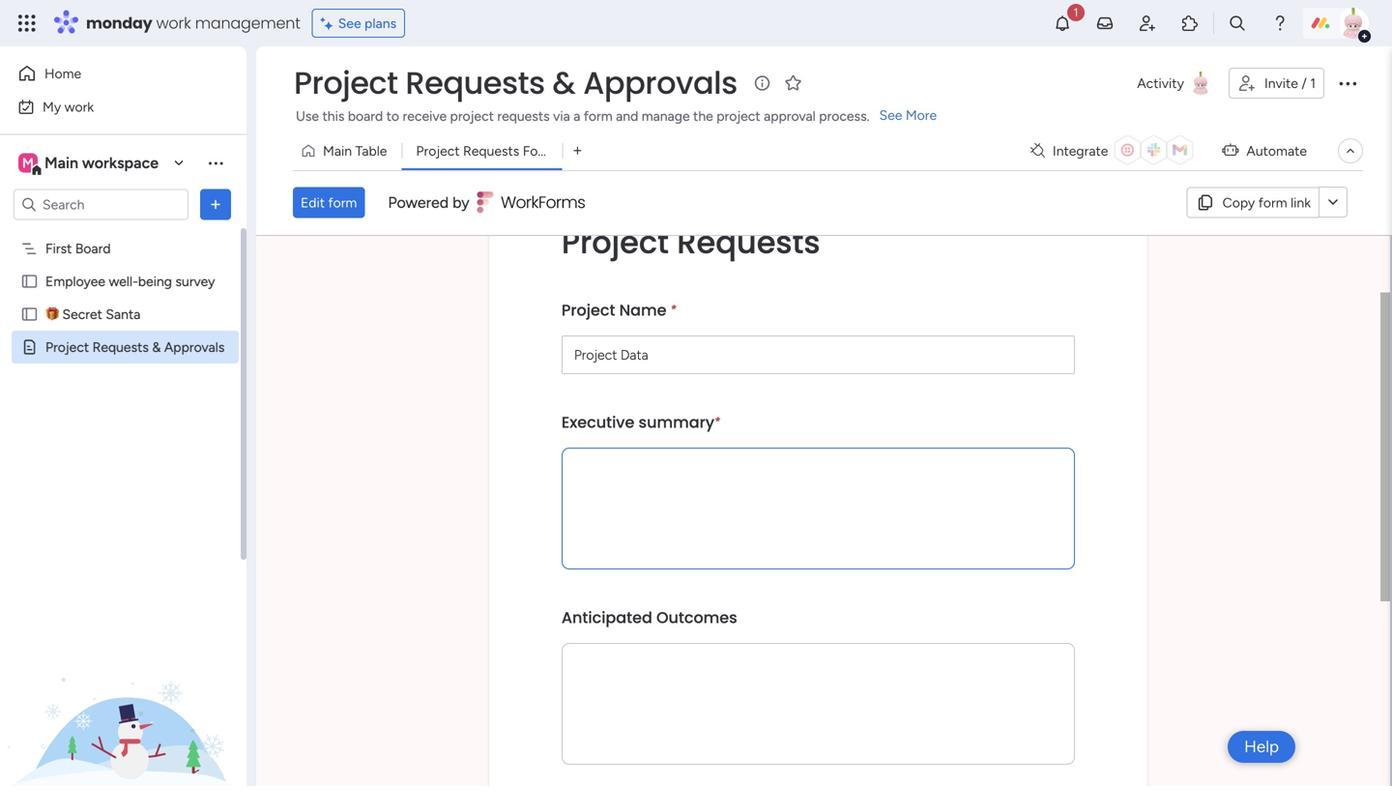 Task type: describe. For each thing, give the bounding box(es) containing it.
copy form link button
[[1188, 187, 1319, 218]]

Executive summary text field
[[562, 448, 1076, 570]]

add to favorites image
[[784, 73, 804, 92]]

help image
[[1271, 14, 1290, 33]]

workspace options image
[[206, 153, 225, 172]]

employee
[[45, 273, 105, 290]]

search everything image
[[1228, 14, 1248, 33]]

work for monday
[[156, 12, 191, 34]]

copy
[[1223, 194, 1256, 211]]

see inside button
[[338, 15, 361, 31]]

/
[[1302, 75, 1308, 91]]

lottie animation element
[[0, 591, 247, 786]]

workforms logo image
[[478, 187, 587, 218]]

copy form link
[[1223, 194, 1312, 211]]

project name group containing executive summary
[[562, 397, 1076, 593]]

my work button
[[12, 91, 208, 122]]

manage
[[642, 108, 690, 124]]

see plans
[[338, 15, 397, 31]]

survey
[[176, 273, 215, 290]]

collapse board header image
[[1344, 143, 1359, 159]]

notifications image
[[1053, 14, 1073, 33]]

well-
[[109, 273, 138, 290]]

integrate
[[1053, 143, 1109, 159]]

form inside use this board to receive project requests via a form and manage the project approval process. see more
[[584, 108, 613, 124]]

board
[[75, 240, 111, 257]]

employee well-being survey
[[45, 273, 215, 290]]

project name *
[[562, 299, 677, 321]]

list box containing first board
[[0, 228, 247, 625]]

apps image
[[1181, 14, 1200, 33]]

link
[[1291, 194, 1312, 211]]

and
[[616, 108, 639, 124]]

my work
[[43, 99, 94, 115]]

form for edit form
[[328, 194, 357, 211]]

0 vertical spatial project requests & approvals
[[294, 61, 738, 104]]

project requests form
[[416, 143, 554, 159]]

approvals inside list box
[[164, 339, 225, 355]]

requests inside list box
[[92, 339, 149, 355]]

summary
[[639, 411, 715, 433]]

Search in workspace field
[[41, 193, 162, 216]]

public board image for employee well-being survey
[[20, 272, 39, 291]]

project inside list box
[[45, 339, 89, 355]]

this
[[323, 108, 345, 124]]

the
[[694, 108, 714, 124]]

workspace selection element
[[18, 151, 162, 177]]

edit form
[[301, 194, 357, 211]]

use this board to receive project requests via a form and manage the project approval process. see more
[[296, 107, 937, 124]]

to
[[387, 108, 400, 124]]

process.
[[820, 108, 870, 124]]

first board
[[45, 240, 111, 257]]

help button
[[1229, 731, 1296, 763]]

receive
[[403, 108, 447, 124]]

work for my
[[64, 99, 94, 115]]

0 vertical spatial approvals
[[583, 61, 738, 104]]

Project Requests & Approvals field
[[289, 61, 743, 104]]

anticipated outcomes
[[562, 607, 738, 629]]

via
[[553, 108, 570, 124]]

form for copy form link
[[1259, 194, 1288, 211]]

* for project name
[[671, 302, 677, 316]]

secret
[[62, 306, 102, 323]]

by
[[453, 193, 470, 212]]

edit
[[301, 194, 325, 211]]

project requests & approvals inside list box
[[45, 339, 225, 355]]

requests
[[498, 108, 550, 124]]

powered
[[388, 193, 449, 212]]

select product image
[[17, 14, 37, 33]]

invite / 1 button
[[1229, 68, 1325, 99]]

show board description image
[[751, 74, 775, 93]]

dapulse integrations image
[[1031, 144, 1046, 158]]

project inside "button"
[[416, 143, 460, 159]]

plans
[[365, 15, 397, 31]]

0 vertical spatial &
[[553, 61, 576, 104]]

see inside use this board to receive project requests via a form and manage the project approval process. see more
[[880, 107, 903, 123]]

see plans button
[[312, 9, 405, 38]]

autopilot image
[[1223, 138, 1240, 162]]

my
[[43, 99, 61, 115]]

anticipated
[[562, 607, 653, 629]]

automate
[[1247, 143, 1308, 159]]

project requests form button
[[402, 135, 562, 166]]

1 image
[[1068, 1, 1085, 23]]



Task type: locate. For each thing, give the bounding box(es) containing it.
board
[[348, 108, 383, 124]]

project name group
[[562, 285, 1076, 397], [562, 397, 1076, 593], [562, 593, 1076, 786]]

main left the table
[[323, 143, 352, 159]]

invite
[[1265, 75, 1299, 91]]

main table
[[323, 143, 387, 159]]

activity
[[1138, 75, 1185, 91]]

2 public board image from the top
[[20, 305, 39, 324]]

0 horizontal spatial *
[[671, 302, 677, 316]]

home
[[44, 65, 81, 82]]

2 project from the left
[[717, 108, 761, 124]]

1 vertical spatial work
[[64, 99, 94, 115]]

project right the
[[717, 108, 761, 124]]

work
[[156, 12, 191, 34], [64, 99, 94, 115]]

public board image left the employee
[[20, 272, 39, 291]]

monday
[[86, 12, 152, 34]]

main
[[323, 143, 352, 159], [44, 154, 78, 172]]

main for main table
[[323, 143, 352, 159]]

*
[[671, 302, 677, 316], [715, 414, 721, 428]]

project requests & approvals down santa
[[45, 339, 225, 355]]

approvals
[[583, 61, 738, 104], [164, 339, 225, 355]]

3 project name group from the top
[[562, 593, 1076, 786]]

Project Name field
[[562, 335, 1076, 374]]

form
[[584, 108, 613, 124], [1259, 194, 1288, 211], [328, 194, 357, 211]]

🎁 secret santa
[[45, 306, 141, 323]]

1 horizontal spatial form
[[584, 108, 613, 124]]

1 vertical spatial public board image
[[20, 305, 39, 324]]

0 vertical spatial work
[[156, 12, 191, 34]]

1 vertical spatial approvals
[[164, 339, 225, 355]]

& up via
[[553, 61, 576, 104]]

2 horizontal spatial form
[[1259, 194, 1288, 211]]

edit form button
[[293, 187, 365, 218]]

management
[[195, 12, 301, 34]]

0 horizontal spatial see
[[338, 15, 361, 31]]

activity button
[[1130, 68, 1222, 99]]

1 horizontal spatial approvals
[[583, 61, 738, 104]]

workspace
[[82, 154, 159, 172]]

approval
[[764, 108, 816, 124]]

1 horizontal spatial options image
[[1337, 72, 1360, 95]]

& down 'being' at the top left
[[152, 339, 161, 355]]

& inside list box
[[152, 339, 161, 355]]

main inside workspace selection element
[[44, 154, 78, 172]]

0 vertical spatial see
[[338, 15, 361, 31]]

requests
[[406, 61, 545, 104], [463, 143, 520, 159], [677, 221, 821, 264], [92, 339, 149, 355]]

* inside project name *
[[671, 302, 677, 316]]

executive
[[562, 411, 635, 433]]

m
[[22, 155, 34, 171]]

list box
[[0, 228, 247, 625]]

Anticipated Outcomes text field
[[562, 643, 1076, 765]]

project requests & approvals
[[294, 61, 738, 104], [45, 339, 225, 355]]

invite members image
[[1139, 14, 1158, 33]]

lottie animation image
[[0, 591, 247, 786]]

0 horizontal spatial form
[[328, 194, 357, 211]]

1 horizontal spatial see
[[880, 107, 903, 123]]

* for executive summary
[[715, 414, 721, 428]]

main workspace
[[44, 154, 159, 172]]

approvals up manage
[[583, 61, 738, 104]]

1 horizontal spatial &
[[553, 61, 576, 104]]

1 vertical spatial *
[[715, 414, 721, 428]]

1 vertical spatial see
[[880, 107, 903, 123]]

work right my
[[64, 99, 94, 115]]

use
[[296, 108, 319, 124]]

monday work management
[[86, 12, 301, 34]]

options image down the workspace options icon
[[206, 195, 225, 214]]

help
[[1245, 737, 1280, 757]]

0 horizontal spatial work
[[64, 99, 94, 115]]

project up project requests form "button"
[[450, 108, 494, 124]]

add view image
[[574, 144, 582, 158]]

0 vertical spatial options image
[[1337, 72, 1360, 95]]

project requests & approvals up requests
[[294, 61, 738, 104]]

project name group containing project name
[[562, 285, 1076, 397]]

0 horizontal spatial main
[[44, 154, 78, 172]]

name
[[620, 299, 667, 321]]

requests inside "button"
[[463, 143, 520, 159]]

approvals down survey
[[164, 339, 225, 355]]

executive summary *
[[562, 411, 721, 433]]

home button
[[12, 58, 208, 89]]

0 horizontal spatial approvals
[[164, 339, 225, 355]]

main table button
[[293, 135, 402, 166]]

0 vertical spatial *
[[671, 302, 677, 316]]

see
[[338, 15, 361, 31], [880, 107, 903, 123]]

1 horizontal spatial main
[[323, 143, 352, 159]]

project
[[294, 61, 398, 104], [416, 143, 460, 159], [562, 221, 669, 264], [562, 299, 616, 321], [45, 339, 89, 355]]

1 horizontal spatial work
[[156, 12, 191, 34]]

outcomes
[[657, 607, 738, 629]]

2 project name group from the top
[[562, 397, 1076, 593]]

1 vertical spatial options image
[[206, 195, 225, 214]]

1 horizontal spatial project
[[717, 108, 761, 124]]

project up project name *
[[562, 221, 669, 264]]

workspace image
[[18, 152, 38, 174]]

options image right 1 on the top right of the page
[[1337, 72, 1360, 95]]

being
[[138, 273, 172, 290]]

project down 🎁
[[45, 339, 89, 355]]

project name group containing anticipated outcomes
[[562, 593, 1076, 786]]

project requests
[[562, 221, 821, 264]]

main for main workspace
[[44, 154, 78, 172]]

0 horizontal spatial &
[[152, 339, 161, 355]]

1 vertical spatial &
[[152, 339, 161, 355]]

1 project name group from the top
[[562, 285, 1076, 397]]

form
[[523, 143, 554, 159]]

project up the this at the left top
[[294, 61, 398, 104]]

* inside executive summary *
[[715, 414, 721, 428]]

more
[[906, 107, 937, 123]]

table
[[355, 143, 387, 159]]

0 vertical spatial public board image
[[20, 272, 39, 291]]

inbox image
[[1096, 14, 1115, 33]]

project left name
[[562, 299, 616, 321]]

public board image left 🎁
[[20, 305, 39, 324]]

see more link
[[878, 105, 939, 125]]

&
[[553, 61, 576, 104], [152, 339, 161, 355]]

santa
[[106, 306, 141, 323]]

main inside button
[[323, 143, 352, 159]]

0 horizontal spatial project requests & approvals
[[45, 339, 225, 355]]

public board image for 🎁 secret santa
[[20, 305, 39, 324]]

public board image
[[20, 272, 39, 291], [20, 305, 39, 324]]

project down receive
[[416, 143, 460, 159]]

🎁
[[45, 306, 59, 323]]

0 horizontal spatial options image
[[206, 195, 225, 214]]

form right a
[[584, 108, 613, 124]]

first
[[45, 240, 72, 257]]

1 horizontal spatial *
[[715, 414, 721, 428]]

1 project from the left
[[450, 108, 494, 124]]

main right workspace icon
[[44, 154, 78, 172]]

ruby anderson image
[[1339, 8, 1370, 39]]

1 horizontal spatial project requests & approvals
[[294, 61, 738, 104]]

project
[[450, 108, 494, 124], [717, 108, 761, 124]]

0 horizontal spatial project
[[450, 108, 494, 124]]

option
[[0, 231, 247, 235]]

form right edit in the left top of the page
[[328, 194, 357, 211]]

form left link
[[1259, 194, 1288, 211]]

invite / 1
[[1265, 75, 1317, 91]]

powered by
[[388, 193, 470, 212]]

1 vertical spatial project requests & approvals
[[45, 339, 225, 355]]

options image
[[1337, 72, 1360, 95], [206, 195, 225, 214]]

a
[[574, 108, 581, 124]]

1 public board image from the top
[[20, 272, 39, 291]]

1
[[1311, 75, 1317, 91]]

see left plans
[[338, 15, 361, 31]]

work right monday at the left
[[156, 12, 191, 34]]

see left the more in the top right of the page
[[880, 107, 903, 123]]

work inside button
[[64, 99, 94, 115]]



Task type: vqa. For each thing, say whether or not it's contained in the screenshot.
topmost on
no



